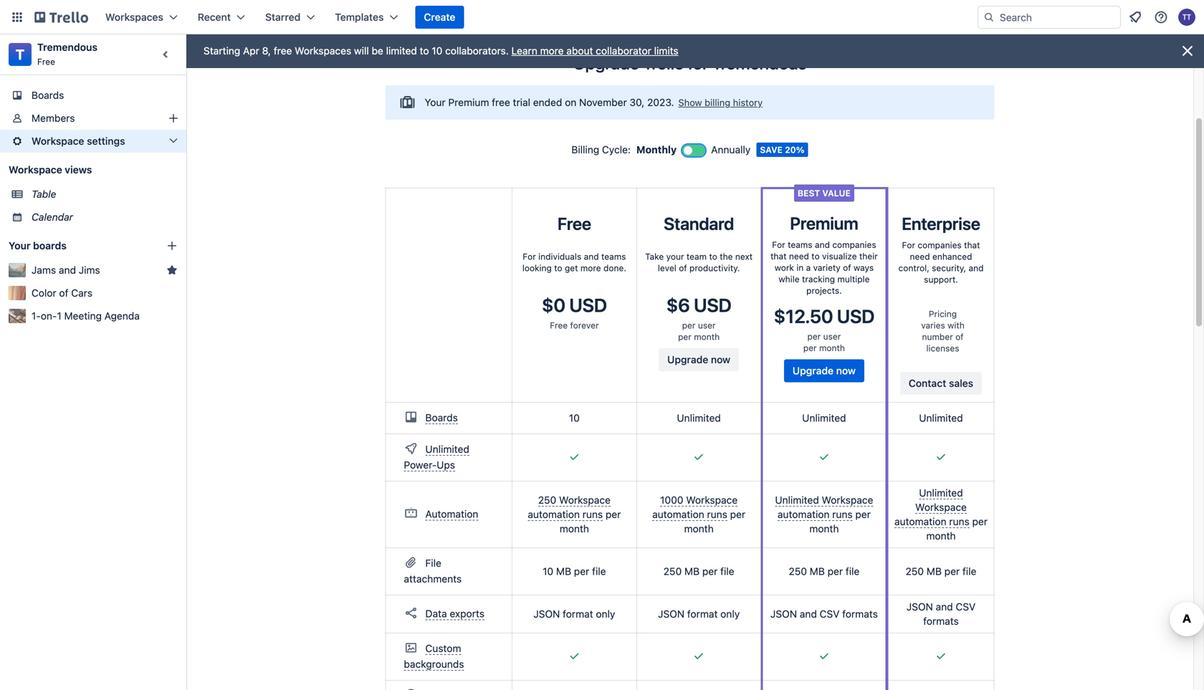 Task type: locate. For each thing, give the bounding box(es) containing it.
0 horizontal spatial csv
[[820, 608, 840, 620]]

that
[[965, 240, 981, 250], [771, 251, 787, 261]]

workspaces up workspace navigation collapse icon at the left of page
[[105, 11, 163, 23]]

0 vertical spatial user
[[698, 321, 716, 331]]

0 vertical spatial free
[[37, 57, 55, 67]]

control,
[[899, 263, 930, 273]]

0 horizontal spatial that
[[771, 251, 787, 261]]

upgrade for $6 usd
[[668, 354, 709, 366]]

json inside json and csv formats
[[907, 601, 934, 613]]

0 horizontal spatial 10
[[432, 45, 443, 57]]

1 horizontal spatial your
[[425, 96, 446, 108]]

upgrade now button for $6 usd
[[659, 349, 739, 371]]

of up 'multiple'
[[843, 263, 852, 273]]

0 horizontal spatial premium
[[449, 96, 489, 108]]

jams
[[32, 264, 56, 276]]

now
[[711, 354, 731, 366], [837, 365, 856, 377]]

custom
[[426, 643, 461, 655]]

1 horizontal spatial free
[[492, 96, 510, 108]]

of down with
[[956, 332, 964, 342]]

:
[[628, 144, 631, 156]]

1 horizontal spatial csv
[[956, 601, 976, 613]]

custom backgrounds
[[404, 643, 464, 671]]

now down $12.50 usd per user per month
[[837, 365, 856, 377]]

and
[[815, 240, 830, 250], [584, 252, 599, 262], [969, 263, 984, 273], [59, 264, 76, 276], [936, 601, 954, 613], [800, 608, 817, 620]]

1 horizontal spatial need
[[910, 252, 931, 262]]

about
[[567, 45, 593, 57]]

0 vertical spatial 10
[[432, 45, 443, 57]]

companies up enhanced
[[918, 240, 962, 250]]

free left the trial
[[492, 96, 510, 108]]

0 horizontal spatial 250 mb per file
[[664, 566, 735, 578]]

month inside $6 usd per user per month
[[694, 332, 720, 342]]

get
[[565, 263, 578, 273]]

free inside tremendous free
[[37, 57, 55, 67]]

0 horizontal spatial unlimited workspace automation runs
[[776, 494, 874, 521]]

250 mb per file
[[664, 566, 735, 578], [789, 566, 860, 578], [906, 566, 977, 578]]

usd for $12.50
[[837, 306, 875, 327]]

more
[[540, 45, 564, 57], [581, 263, 601, 273]]

table
[[32, 188, 56, 200]]

usd inside $6 usd per user per month
[[694, 294, 732, 316]]

250 workspace automation runs
[[528, 494, 611, 521]]

upgrade now button for $12.50 usd
[[784, 360, 865, 383]]

1 horizontal spatial per month
[[685, 509, 746, 535]]

3 per month from the left
[[810, 509, 871, 535]]

their
[[860, 251, 878, 261]]

0 horizontal spatial your
[[9, 240, 31, 252]]

billing cycle : monthly
[[572, 144, 677, 156]]

your for your boards
[[9, 240, 31, 252]]

automation inside 250 workspace automation runs
[[528, 509, 580, 521]]

0 vertical spatial free
[[274, 45, 292, 57]]

workspaces
[[105, 11, 163, 23], [295, 45, 352, 57]]

starting apr 8, free workspaces will be limited to 10 collaborators. learn more about collaborator limits
[[204, 45, 679, 57]]

that inside premium for teams and companies that need to visualize their work in a variety of ways while tracking multiple projects.
[[771, 251, 787, 261]]

1 vertical spatial 10
[[569, 412, 580, 424]]

premium for teams and companies that need to visualize their work in a variety of ways while tracking multiple projects.
[[771, 213, 878, 296]]

exports
[[450, 608, 485, 620]]

tremendous down back to home image
[[37, 41, 98, 53]]

per month
[[560, 509, 621, 535], [685, 509, 746, 535], [810, 509, 871, 535]]

2 horizontal spatial usd
[[837, 306, 875, 327]]

1 horizontal spatial formats
[[924, 616, 959, 628]]

2 horizontal spatial 10
[[569, 412, 580, 424]]

0 horizontal spatial for
[[523, 252, 536, 262]]

save
[[760, 145, 783, 155]]

boards up unlimited power-ups
[[426, 412, 458, 424]]

10
[[432, 45, 443, 57], [569, 412, 580, 424], [543, 566, 554, 578]]

1 vertical spatial that
[[771, 251, 787, 261]]

usd down 'multiple'
[[837, 306, 875, 327]]

2 horizontal spatial for
[[903, 240, 916, 250]]

4 file from the left
[[963, 566, 977, 578]]

0 horizontal spatial need
[[789, 251, 810, 261]]

1 vertical spatial user
[[824, 332, 841, 342]]

free right '8,'
[[274, 45, 292, 57]]

workspaces button
[[97, 6, 186, 29]]

to up productivity.
[[710, 252, 718, 262]]

your down starting apr 8, free workspaces will be limited to 10 collaborators. learn more about collaborator limits
[[425, 96, 446, 108]]

1 horizontal spatial workspaces
[[295, 45, 352, 57]]

unlimited power-ups
[[404, 444, 470, 471]]

1 vertical spatial premium
[[790, 213, 859, 233]]

free up individuals
[[558, 214, 592, 234]]

per month for unlimited workspace automation runs
[[810, 509, 871, 535]]

1 json format only from the left
[[534, 608, 616, 620]]

0 horizontal spatial upgrade
[[573, 53, 640, 73]]

upgrade now button down $12.50 usd per user per month
[[784, 360, 865, 383]]

0 horizontal spatial user
[[698, 321, 716, 331]]

upgrade now button
[[659, 349, 739, 371], [784, 360, 865, 383]]

2 horizontal spatial per month
[[810, 509, 871, 535]]

csv
[[956, 601, 976, 613], [820, 608, 840, 620]]

tremendous up the history
[[713, 53, 807, 73]]

your left boards
[[9, 240, 31, 252]]

upgrade now
[[668, 354, 731, 366], [793, 365, 856, 377]]

user down productivity.
[[698, 321, 716, 331]]

premium inside premium for teams and companies that need to visualize their work in a variety of ways while tracking multiple projects.
[[790, 213, 859, 233]]

for inside enterprise for companies that need enhanced control, security, and support.
[[903, 240, 916, 250]]

for up looking
[[523, 252, 536, 262]]

2 250 mb per file from the left
[[789, 566, 860, 578]]

1 horizontal spatial teams
[[788, 240, 813, 250]]

1 horizontal spatial json format only
[[658, 608, 740, 620]]

0 horizontal spatial only
[[596, 608, 616, 620]]

per month for 1000 workspace automation runs
[[685, 509, 746, 535]]

upgrade for $12.50 usd
[[793, 365, 834, 377]]

forever
[[571, 321, 599, 331]]

free down tremendous link
[[37, 57, 55, 67]]

members
[[32, 112, 75, 124]]

companies up their
[[833, 240, 877, 250]]

2 vertical spatial free
[[550, 321, 568, 331]]

formats inside json and csv formats
[[924, 616, 959, 628]]

workspaces left 'will'
[[295, 45, 352, 57]]

now down $6 usd per user per month
[[711, 354, 731, 366]]

starred icon image
[[166, 265, 178, 276]]

that inside enterprise for companies that need enhanced control, security, and support.
[[965, 240, 981, 250]]

3 file from the left
[[846, 566, 860, 578]]

november
[[580, 96, 627, 108]]

1 horizontal spatial boards
[[426, 412, 458, 424]]

2 horizontal spatial upgrade
[[793, 365, 834, 377]]

0 horizontal spatial upgrade now button
[[659, 349, 739, 371]]

1 only from the left
[[596, 608, 616, 620]]

level
[[658, 263, 677, 273]]

user down the $12.50
[[824, 332, 841, 342]]

250 inside 250 workspace automation runs
[[538, 494, 557, 506]]

upgrade down $12.50 usd per user per month
[[793, 365, 834, 377]]

0 horizontal spatial now
[[711, 354, 731, 366]]

usd inside $0 usd free forever
[[570, 294, 607, 316]]

1 horizontal spatial for
[[773, 240, 786, 250]]

1 horizontal spatial that
[[965, 240, 981, 250]]

upgrade now down $12.50 usd per user per month
[[793, 365, 856, 377]]

format
[[563, 608, 594, 620], [688, 608, 718, 620]]

2 format from the left
[[688, 608, 718, 620]]

upgrade up november
[[573, 53, 640, 73]]

file attachments
[[404, 558, 462, 585]]

tremendous free
[[37, 41, 98, 67]]

formats
[[843, 608, 878, 620], [924, 616, 959, 628]]

1 per month from the left
[[560, 509, 621, 535]]

month for 1000 workspace automation runs
[[685, 523, 714, 535]]

upgrade
[[573, 53, 640, 73], [668, 354, 709, 366], [793, 365, 834, 377]]

create button
[[416, 6, 464, 29]]

1 vertical spatial more
[[581, 263, 601, 273]]

premium down collaborators.
[[449, 96, 489, 108]]

usd right '$6'
[[694, 294, 732, 316]]

user inside $12.50 usd per user per month
[[824, 332, 841, 342]]

1 horizontal spatial premium
[[790, 213, 859, 233]]

30,
[[630, 96, 645, 108]]

1 horizontal spatial more
[[581, 263, 601, 273]]

teams up in
[[788, 240, 813, 250]]

0 horizontal spatial free
[[274, 45, 292, 57]]

workspace
[[32, 135, 84, 147], [9, 164, 62, 176], [559, 494, 611, 506], [687, 494, 738, 506], [822, 494, 874, 506], [916, 502, 967, 513]]

upgrade now down $6 usd per user per month
[[668, 354, 731, 366]]

your inside your boards with 3 items element
[[9, 240, 31, 252]]

1 horizontal spatial format
[[688, 608, 718, 620]]

for
[[773, 240, 786, 250], [903, 240, 916, 250], [523, 252, 536, 262]]

usd inside $12.50 usd per user per month
[[837, 306, 875, 327]]

billing
[[705, 97, 731, 108]]

1 horizontal spatial companies
[[918, 240, 962, 250]]

to down individuals
[[555, 263, 563, 273]]

on
[[565, 96, 577, 108]]

2 per month from the left
[[685, 509, 746, 535]]

tremendous
[[37, 41, 98, 53], [713, 53, 807, 73]]

more inside for individuals and teams looking to get more done.
[[581, 263, 601, 273]]

attachments
[[404, 573, 462, 585]]

of down your
[[679, 263, 687, 273]]

upgrade now button down $6 usd per user per month
[[659, 349, 739, 371]]

2 json format only from the left
[[658, 608, 740, 620]]

and inside enterprise for companies that need enhanced control, security, and support.
[[969, 263, 984, 273]]

1 horizontal spatial upgrade now
[[793, 365, 856, 377]]

variety
[[814, 263, 841, 273]]

workspace inside popup button
[[32, 135, 84, 147]]

runs inside the 1000 workspace automation runs
[[707, 509, 728, 521]]

and inside jams and jims 'link'
[[59, 264, 76, 276]]

premium
[[449, 96, 489, 108], [790, 213, 859, 233]]

3 250 mb per file from the left
[[906, 566, 977, 578]]

for inside for individuals and teams looking to get more done.
[[523, 252, 536, 262]]

0 horizontal spatial boards
[[32, 89, 64, 101]]

1 vertical spatial free
[[492, 96, 510, 108]]

10 for 10
[[569, 412, 580, 424]]

of inside premium for teams and companies that need to visualize their work in a variety of ways while tracking multiple projects.
[[843, 263, 852, 273]]

create
[[424, 11, 456, 23]]

3 mb from the left
[[810, 566, 825, 578]]

and inside for individuals and teams looking to get more done.
[[584, 252, 599, 262]]

in
[[797, 263, 804, 273]]

2 horizontal spatial 250 mb per file
[[906, 566, 977, 578]]

of inside pricing varies with number of licenses
[[956, 332, 964, 342]]

recent button
[[189, 6, 254, 29]]

1 horizontal spatial upgrade
[[668, 354, 709, 366]]

1 horizontal spatial now
[[837, 365, 856, 377]]

history
[[733, 97, 763, 108]]

0 vertical spatial more
[[540, 45, 564, 57]]

1 horizontal spatial upgrade now button
[[784, 360, 865, 383]]

contact sales
[[909, 378, 974, 389]]

annually
[[712, 144, 751, 156]]

0 horizontal spatial workspaces
[[105, 11, 163, 23]]

your boards with 3 items element
[[9, 237, 145, 255]]

boards link
[[0, 84, 186, 107]]

1 vertical spatial your
[[9, 240, 31, 252]]

1 horizontal spatial only
[[721, 608, 740, 620]]

need up in
[[789, 251, 810, 261]]

companies inside enterprise for companies that need enhanced control, security, and support.
[[918, 240, 962, 250]]

2 mb from the left
[[685, 566, 700, 578]]

0 horizontal spatial json format only
[[534, 608, 616, 620]]

1-
[[32, 310, 41, 322]]

0 horizontal spatial per month
[[560, 509, 621, 535]]

backgrounds
[[404, 659, 464, 671]]

teams inside premium for teams and companies that need to visualize their work in a variety of ways while tracking multiple projects.
[[788, 240, 813, 250]]

0 horizontal spatial companies
[[833, 240, 877, 250]]

that up enhanced
[[965, 240, 981, 250]]

csv inside json and csv formats
[[956, 601, 976, 613]]

learn more about collaborator limits link
[[512, 45, 679, 57]]

of inside 'take your team to the next level of productivity.'
[[679, 263, 687, 273]]

1 horizontal spatial unlimited workspace automation runs
[[895, 487, 970, 528]]

to inside for individuals and teams looking to get more done.
[[555, 263, 563, 273]]

1 file from the left
[[592, 566, 606, 578]]

premium up visualize
[[790, 213, 859, 233]]

0 vertical spatial your
[[425, 96, 446, 108]]

boards up "members" at left
[[32, 89, 64, 101]]

1 horizontal spatial user
[[824, 332, 841, 342]]

upgrade down $6 usd per user per month
[[668, 354, 709, 366]]

for for premium
[[773, 240, 786, 250]]

now for $6 usd
[[711, 354, 731, 366]]

for for enterprise
[[903, 240, 916, 250]]

month for unlimited workspace automation runs
[[810, 523, 839, 535]]

0 horizontal spatial format
[[563, 608, 594, 620]]

0 vertical spatial teams
[[788, 240, 813, 250]]

teams
[[788, 240, 813, 250], [602, 252, 626, 262]]

while
[[779, 274, 800, 284]]

0 vertical spatial that
[[965, 240, 981, 250]]

2023.
[[648, 96, 674, 108]]

for inside premium for teams and companies that need to visualize their work in a variety of ways while tracking multiple projects.
[[773, 240, 786, 250]]

0 horizontal spatial more
[[540, 45, 564, 57]]

need up control,
[[910, 252, 931, 262]]

teams up done. on the right
[[602, 252, 626, 262]]

1 horizontal spatial 10
[[543, 566, 554, 578]]

recent
[[198, 11, 231, 23]]

meeting
[[64, 310, 102, 322]]

0 horizontal spatial teams
[[602, 252, 626, 262]]

your premium free trial ended on november 30, 2023. show billing history
[[425, 96, 763, 108]]

more right the learn on the top left of page
[[540, 45, 564, 57]]

free
[[274, 45, 292, 57], [492, 96, 510, 108]]

1 horizontal spatial usd
[[694, 294, 732, 316]]

usd up forever
[[570, 294, 607, 316]]

cars
[[71, 287, 92, 299]]

free inside $0 usd free forever
[[550, 321, 568, 331]]

user inside $6 usd per user per month
[[698, 321, 716, 331]]

free down $0
[[550, 321, 568, 331]]

1 horizontal spatial 250 mb per file
[[789, 566, 860, 578]]

runs inside 250 workspace automation runs
[[583, 509, 603, 521]]

$0 usd free forever
[[542, 294, 607, 331]]

t
[[16, 46, 25, 63]]

$6 usd per user per month
[[667, 294, 732, 342]]

only
[[596, 608, 616, 620], [721, 608, 740, 620]]

of
[[843, 263, 852, 273], [679, 263, 687, 273], [59, 287, 68, 299], [956, 332, 964, 342]]

for up control,
[[903, 240, 916, 250]]

your
[[667, 252, 685, 262]]

user
[[698, 321, 716, 331], [824, 332, 841, 342]]

more right get
[[581, 263, 601, 273]]

to inside 'take your team to the next level of productivity.'
[[710, 252, 718, 262]]

that up the work at right
[[771, 251, 787, 261]]

json and csv formats
[[907, 601, 976, 628], [771, 608, 878, 620]]

for up the work at right
[[773, 240, 786, 250]]

0 horizontal spatial tremendous
[[37, 41, 98, 53]]

0 horizontal spatial upgrade now
[[668, 354, 731, 366]]

2 vertical spatial 10
[[543, 566, 554, 578]]

0 vertical spatial workspaces
[[105, 11, 163, 23]]

0 horizontal spatial usd
[[570, 294, 607, 316]]

open information menu image
[[1155, 10, 1169, 24]]

to up variety
[[812, 251, 820, 261]]

1 vertical spatial teams
[[602, 252, 626, 262]]

will
[[354, 45, 369, 57]]



Task type: vqa. For each thing, say whether or not it's contained in the screenshot.
HOME image
no



Task type: describe. For each thing, give the bounding box(es) containing it.
workspace views
[[9, 164, 92, 176]]

and inside json and csv formats
[[936, 601, 954, 613]]

pricing varies with number of licenses
[[922, 309, 965, 354]]

visualize
[[823, 251, 857, 261]]

standard
[[664, 214, 734, 234]]

workspace navigation collapse icon image
[[156, 44, 176, 65]]

1 horizontal spatial json and csv formats
[[907, 601, 976, 628]]

workspace settings
[[32, 135, 125, 147]]

need inside enterprise for companies that need enhanced control, security, and support.
[[910, 252, 931, 262]]

monthly
[[637, 144, 677, 156]]

month inside $12.50 usd per user per month
[[820, 343, 845, 353]]

$0
[[542, 294, 566, 316]]

1-on-1 meeting agenda
[[32, 310, 140, 322]]

add board image
[[166, 240, 178, 252]]

workspace inside 250 workspace automation runs
[[559, 494, 611, 506]]

workspace inside the 1000 workspace automation runs
[[687, 494, 738, 506]]

enhanced
[[933, 252, 973, 262]]

ended
[[533, 96, 563, 108]]

2 file from the left
[[721, 566, 735, 578]]

$6
[[667, 294, 690, 316]]

collaborators.
[[445, 45, 509, 57]]

Search field
[[995, 6, 1121, 28]]

to inside premium for teams and companies that need to visualize their work in a variety of ways while tracking multiple projects.
[[812, 251, 820, 261]]

save 20%
[[760, 145, 805, 155]]

pricing
[[929, 309, 957, 319]]

per month for 250 workspace automation runs
[[560, 509, 621, 535]]

limits
[[655, 45, 679, 57]]

0 notifications image
[[1127, 9, 1145, 26]]

1 mb from the left
[[556, 566, 572, 578]]

to right limited on the top left
[[420, 45, 429, 57]]

color of cars
[[32, 287, 92, 299]]

ways
[[854, 263, 874, 273]]

limited
[[386, 45, 417, 57]]

done.
[[604, 263, 627, 273]]

templates button
[[327, 6, 407, 29]]

0 vertical spatial premium
[[449, 96, 489, 108]]

data
[[426, 608, 447, 620]]

for
[[688, 53, 709, 73]]

upgrade now for $6 usd
[[668, 354, 731, 366]]

contact
[[909, 378, 947, 389]]

t link
[[9, 43, 32, 66]]

settings
[[87, 135, 125, 147]]

starred
[[265, 11, 301, 23]]

1 vertical spatial free
[[558, 214, 592, 234]]

upgrade now for $12.50 usd
[[793, 365, 856, 377]]

teams inside for individuals and teams looking to get more done.
[[602, 252, 626, 262]]

a
[[807, 263, 811, 273]]

file
[[426, 558, 442, 569]]

number
[[923, 332, 954, 342]]

1-on-1 meeting agenda link
[[32, 309, 178, 323]]

contact sales link
[[901, 372, 983, 395]]

user for $6
[[698, 321, 716, 331]]

1 format from the left
[[563, 608, 594, 620]]

table link
[[32, 187, 178, 202]]

4 mb from the left
[[927, 566, 942, 578]]

boards
[[33, 240, 67, 252]]

and inside premium for teams and companies that need to visualize their work in a variety of ways while tracking multiple projects.
[[815, 240, 830, 250]]

work
[[775, 263, 795, 273]]

now for $12.50 usd
[[837, 365, 856, 377]]

companies inside premium for teams and companies that need to visualize their work in a variety of ways while tracking multiple projects.
[[833, 240, 877, 250]]

0 horizontal spatial json and csv formats
[[771, 608, 878, 620]]

workspaces inside popup button
[[105, 11, 163, 23]]

jams and jims
[[32, 264, 100, 276]]

user for $12.50
[[824, 332, 841, 342]]

views
[[65, 164, 92, 176]]

ups
[[437, 459, 455, 471]]

0 vertical spatial boards
[[32, 89, 64, 101]]

trello
[[643, 53, 684, 73]]

month for 250 workspace automation runs
[[560, 523, 589, 535]]

1 vertical spatial boards
[[426, 412, 458, 424]]

individuals
[[539, 252, 582, 262]]

show billing history button
[[679, 95, 763, 110]]

apr
[[243, 45, 260, 57]]

0 horizontal spatial formats
[[843, 608, 878, 620]]

power-
[[404, 459, 437, 471]]

support.
[[925, 275, 959, 285]]

jams and jims link
[[32, 263, 161, 278]]

color of cars link
[[32, 286, 178, 300]]

your for your premium free trial ended on november 30, 2023. show billing history
[[425, 96, 446, 108]]

1000 workspace automation runs
[[653, 494, 738, 521]]

back to home image
[[34, 6, 88, 29]]

jims
[[79, 264, 100, 276]]

next
[[736, 252, 753, 262]]

security,
[[932, 263, 967, 273]]

on-
[[41, 310, 57, 322]]

1 vertical spatial workspaces
[[295, 45, 352, 57]]

10 for 10 mb per file
[[543, 566, 554, 578]]

templates
[[335, 11, 384, 23]]

tracking
[[802, 274, 836, 284]]

with
[[948, 321, 965, 331]]

automation inside the 1000 workspace automation runs
[[653, 509, 705, 521]]

be
[[372, 45, 384, 57]]

1000
[[661, 494, 684, 506]]

$12.50
[[774, 306, 834, 327]]

take your team to the next level of productivity.
[[646, 252, 753, 273]]

of left cars
[[59, 287, 68, 299]]

take
[[646, 252, 664, 262]]

color
[[32, 287, 56, 299]]

looking
[[523, 263, 552, 273]]

$12.50 usd per user per month
[[774, 306, 875, 353]]

upgrade trello for tremendous
[[573, 53, 807, 73]]

automation
[[426, 508, 479, 520]]

1 250 mb per file from the left
[[664, 566, 735, 578]]

calendar
[[32, 211, 73, 223]]

billing
[[572, 144, 600, 156]]

terry turtle (terryturtle) image
[[1179, 9, 1196, 26]]

collaborator
[[596, 45, 652, 57]]

unlimited inside unlimited power-ups
[[426, 444, 470, 455]]

for individuals and teams looking to get more done.
[[523, 252, 627, 273]]

varies
[[922, 321, 946, 331]]

1 horizontal spatial tremendous
[[713, 53, 807, 73]]

need inside premium for teams and companies that need to visualize their work in a variety of ways while tracking multiple projects.
[[789, 251, 810, 261]]

licenses
[[927, 344, 960, 354]]

search image
[[984, 11, 995, 23]]

20%
[[785, 145, 805, 155]]

usd for $0
[[570, 294, 607, 316]]

2 only from the left
[[721, 608, 740, 620]]

primary element
[[0, 0, 1205, 34]]

usd for $6
[[694, 294, 732, 316]]

enterprise
[[902, 214, 981, 234]]



